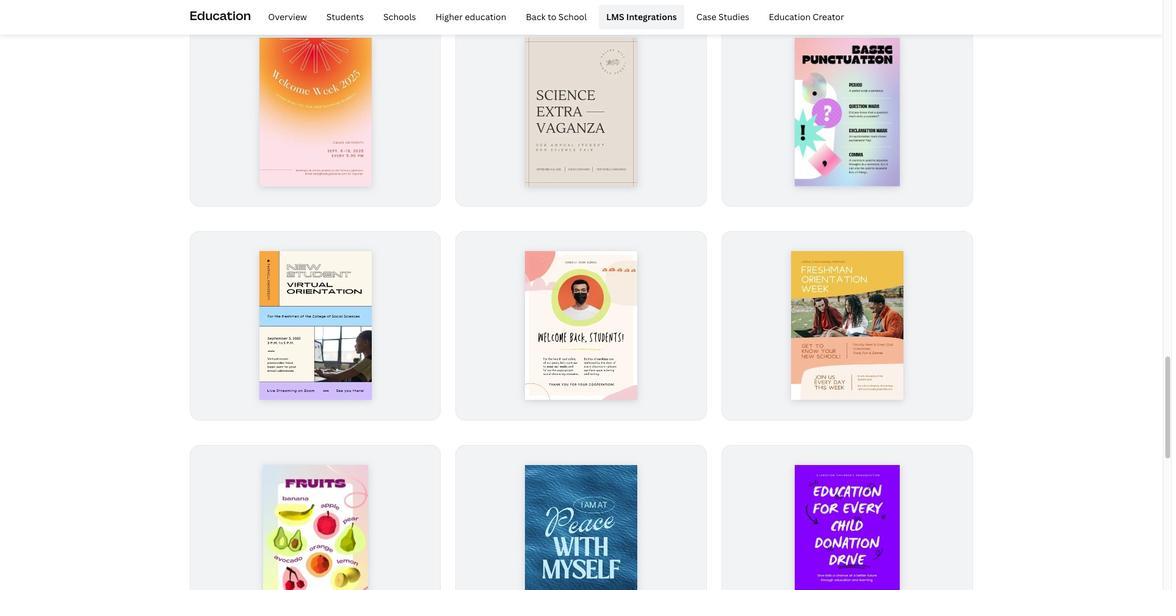 Task type: vqa. For each thing, say whether or not it's contained in the screenshot.
trusted
no



Task type: locate. For each thing, give the bounding box(es) containing it.
back to school link
[[519, 5, 594, 29]]

education creator
[[769, 11, 844, 22]]

schools
[[383, 11, 416, 22]]

colorful fruits straightforward education portrait poster image
[[263, 466, 368, 591]]

orange and peach organic and handcrafted welcome messages and announcements high school back to school poster image
[[792, 252, 904, 401]]

1 horizontal spatial education
[[769, 11, 811, 22]]

menu bar
[[256, 5, 852, 29]]

overview link
[[261, 5, 314, 29]]

education
[[190, 7, 251, 24], [769, 11, 811, 22]]

brown bordered superminimalism education and science event poster image
[[526, 38, 637, 187]]

higher education
[[436, 11, 506, 22]]

case
[[696, 11, 716, 22]]

pink orange and red trendy gradient education and science event poster image
[[259, 38, 371, 187]]

back
[[526, 11, 546, 22]]

lms
[[606, 11, 624, 22]]

overview
[[268, 11, 307, 22]]

education for education
[[190, 7, 251, 24]]

menu bar containing overview
[[256, 5, 852, 29]]

pink orange and green organic and handcrafted classroom health and safety high school back to school poster image
[[526, 252, 637, 401]]

students
[[326, 11, 364, 22]]

pink cyan and purple punctuation straightforward education portrait poster image
[[795, 38, 900, 187]]

school
[[559, 11, 587, 22]]

creator
[[813, 11, 844, 22]]

0 horizontal spatial education
[[190, 7, 251, 24]]

education creator link
[[762, 5, 852, 29]]

studies
[[718, 11, 749, 22]]

schools link
[[376, 5, 423, 29]]



Task type: describe. For each thing, give the bounding box(es) containing it.
orange blue and purple colour pop welcome messages and announcements university back to school poster image
[[259, 252, 371, 401]]

education for education creator
[[769, 11, 811, 22]]

to
[[548, 11, 556, 22]]

education
[[465, 11, 506, 22]]

integrations
[[626, 11, 677, 22]]

case studies
[[696, 11, 749, 22]]

higher education link
[[428, 5, 514, 29]]

purple and white scribbles education animated donation event poster image
[[795, 466, 900, 591]]

lms integrations
[[606, 11, 677, 22]]

back to school
[[526, 11, 587, 22]]

students link
[[319, 5, 371, 29]]

case studies link
[[689, 5, 757, 29]]

higher
[[436, 11, 463, 22]]

lms integrations link
[[599, 5, 684, 29]]



